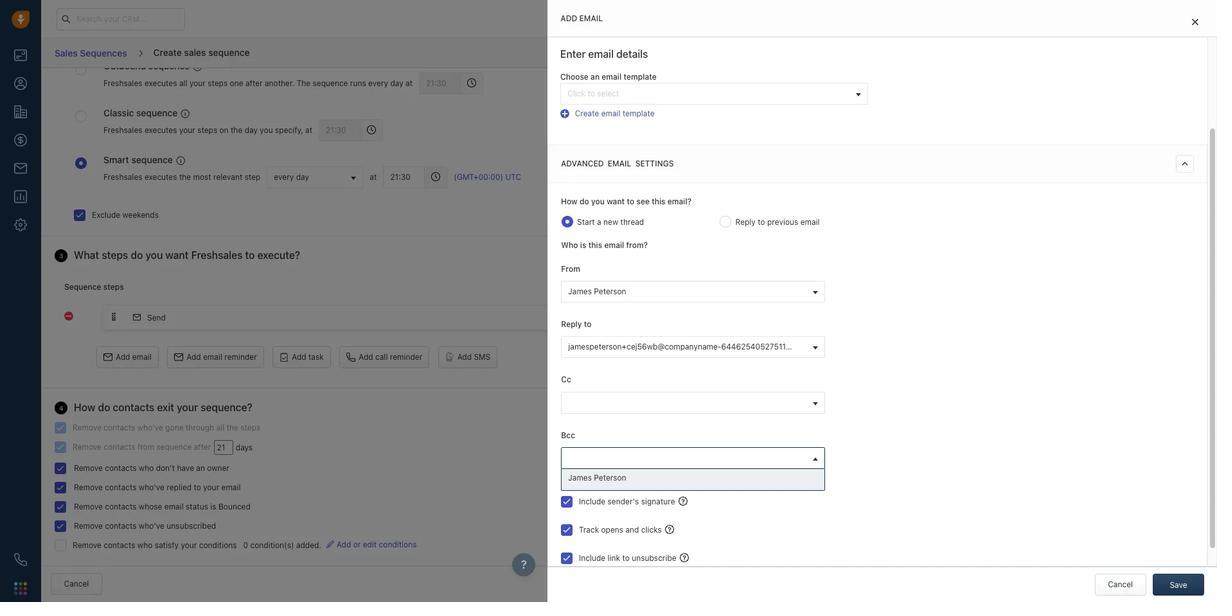 Task type: describe. For each thing, give the bounding box(es) containing it.
1 vertical spatial template
[[623, 108, 655, 118]]

james peterson for james peterson list box
[[568, 473, 627, 483]]

2 horizontal spatial at
[[406, 79, 413, 88]]

freshsales for smart
[[104, 172, 142, 182]]

your right exit
[[177, 402, 198, 413]]

contacts for remove contacts who satisfy your conditions
[[104, 541, 135, 550]]

email up select on the top
[[602, 72, 622, 82]]

click
[[568, 88, 586, 98]]

0 vertical spatial after
[[246, 79, 263, 88]]

james peterson button
[[561, 281, 825, 303]]

1 vertical spatial this
[[589, 240, 602, 250]]

remove for remove contacts who satisfy your conditions
[[73, 541, 102, 550]]

to left see
[[627, 197, 635, 206]]

create for create sales sequence
[[153, 47, 182, 58]]

freshsales executes all your steps one after another. the sequence runs every day at
[[104, 79, 413, 88]]

click to select
[[568, 88, 619, 98]]

track opens and clicks
[[579, 525, 662, 535]]

create sales sequence
[[153, 47, 250, 58]]

add sms
[[457, 352, 491, 362]]

the down 'task,' at the top right of the page
[[1067, 126, 1078, 136]]

your down <span class=" ">sales reps can use this for weekly check-ins with leads and to run renewal campaigns e.g. renewing a contract</span> image
[[179, 125, 195, 135]]

remove for remove contacts who've replied to your email
[[74, 483, 103, 492]]

crm.
[[959, 115, 979, 125]]

want inside enter email details dialog
[[607, 197, 625, 206]]

most
[[193, 172, 211, 182]]

sequence up one
[[208, 47, 250, 58]]

who've for unsubscribed
[[139, 521, 165, 531]]

an inside enter email details dialog
[[591, 72, 600, 82]]

1 horizontal spatial can
[[1088, 104, 1101, 114]]

contacts for remove contacts who've unsubscribed
[[105, 521, 137, 531]]

include sender's signature
[[579, 497, 676, 506]]

include link to unsubscribe
[[579, 553, 677, 563]]

who for don't
[[139, 463, 154, 473]]

who
[[561, 240, 578, 250]]

your down owner
[[203, 483, 219, 492]]

2 vertical spatial at
[[370, 172, 377, 182]]

create for create email template
[[575, 108, 599, 118]]

add call reminder
[[359, 352, 423, 362]]

add for the add task "button"
[[292, 352, 306, 362]]

Search your CRM... text field
[[57, 8, 185, 30]]

your down unsubscribed
[[181, 541, 197, 550]]

days
[[236, 443, 253, 452]]

add call reminder button
[[340, 346, 430, 368]]

choose an email template
[[561, 72, 657, 82]]

sequence steps
[[64, 282, 124, 292]]

sequences
[[80, 47, 127, 58]]

you.
[[949, 137, 965, 147]]

sales for create
[[184, 47, 206, 58]]

start a new thread
[[577, 217, 644, 227]]

jamespeterson+cej56wb@companyname-644625405275115567.freshworksmail.com button
[[561, 336, 879, 358]]

classic sequence
[[104, 107, 178, 118]]

1 vertical spatial want
[[165, 249, 189, 261]]

create email template link
[[561, 108, 655, 118]]

sms
[[474, 352, 491, 362]]

freshworks switcher image
[[14, 582, 27, 595]]

execute?
[[257, 249, 300, 261]]

0 vertical spatial template
[[624, 72, 657, 82]]

email,
[[1044, 115, 1066, 125]]

opens
[[602, 525, 624, 535]]

cc
[[561, 375, 571, 385]]

remove for remove contacts from sequence after
[[73, 442, 102, 452]]

sequence?
[[201, 402, 252, 413]]

to left 'previous'
[[758, 217, 765, 227]]

peterson for james peterson button
[[594, 287, 627, 297]]

none search field inside enter email details dialog
[[565, 452, 808, 465]]

click to select button
[[561, 83, 868, 105]]

phone image
[[14, 554, 27, 566]]

sms.
[[937, 126, 956, 136]]

enter
[[561, 48, 586, 60]]

add for add email button at the left bottom
[[116, 352, 130, 362]]

0 horizontal spatial day
[[245, 125, 258, 135]]

from?
[[626, 240, 648, 250]]

in
[[937, 115, 943, 125]]

smart
[[104, 154, 129, 165]]

0 horizontal spatial a
[[937, 104, 942, 114]]

choose
[[561, 72, 589, 82]]

reminder for add email reminder
[[225, 352, 257, 362]]

remove for remove contacts who've gone through all the steps
[[73, 423, 102, 433]]

(gmt+00:00) utc
[[454, 172, 521, 182]]

executes for outbound sequence
[[145, 79, 177, 88]]

track
[[579, 525, 599, 535]]

0 horizontal spatial or
[[353, 540, 361, 550]]

email?
[[668, 197, 692, 206]]

have
[[177, 463, 194, 473]]

details
[[617, 48, 649, 60]]

who've for replied
[[139, 483, 165, 492]]

are
[[1020, 126, 1031, 136]]

sequence left <span class=" ">sales reps can use this for traditional drip campaigns e.g. reengaging with cold prospects</span> icon
[[148, 60, 190, 71]]

include for include link to unsubscribe
[[579, 553, 606, 563]]

email up choose an email template
[[589, 48, 614, 60]]

add email inside button
[[116, 352, 152, 362]]

every day button
[[267, 166, 363, 188]]

to up jamespeterson+cej56wb@companyname-
[[584, 320, 592, 329]]

add or edit conditions
[[337, 540, 417, 550]]

sequence down gone
[[157, 442, 192, 452]]

how for how do you want to see this email?
[[561, 197, 578, 206]]

phone element
[[8, 547, 33, 573]]

you down the weekends on the top of the page
[[146, 249, 163, 261]]

one
[[230, 79, 243, 88]]

email up bounced
[[222, 483, 241, 492]]

cancel inside enter email details dialog
[[1108, 580, 1133, 590]]

a sales sequence is a series of steps you can set up to nurture contacts in the crm. a step can be an email, task, call reminder, email reminder, or sms. once your steps are lined up, the crm executes them automatically for you.
[[937, 104, 1204, 147]]

0 horizontal spatial an
[[196, 463, 205, 473]]

0 horizontal spatial cancel
[[64, 579, 89, 589]]

to inside button
[[588, 88, 595, 98]]

you left specify, on the left top of the page
[[260, 125, 273, 135]]

remove contacts who don't have an owner
[[74, 463, 229, 473]]

james peterson for james peterson button
[[568, 287, 627, 297]]

bcc
[[561, 430, 575, 440]]

4
[[59, 404, 63, 412]]

contacts for remove contacts whose email status is bounced
[[105, 502, 137, 512]]

sender's
[[608, 497, 639, 506]]

1 horizontal spatial do
[[131, 249, 143, 261]]

0 horizontal spatial at
[[305, 125, 312, 135]]

who is this email from?
[[561, 240, 648, 250]]

exit
[[157, 402, 174, 413]]

1 horizontal spatial this
[[652, 197, 666, 206]]

runs
[[350, 79, 366, 88]]

freshsales executes the most relevant step
[[104, 172, 261, 182]]

crm
[[1080, 126, 1098, 136]]

<span class=" ">sales reps can use this for weekly check-ins with leads and to run renewal campaigns e.g. renewing a contract</span> image
[[181, 109, 190, 118]]

task,
[[1068, 115, 1085, 125]]

0 vertical spatial every
[[368, 79, 388, 88]]

another.
[[265, 79, 295, 88]]

add email button
[[96, 346, 159, 368]]

do for contacts
[[98, 402, 110, 413]]

email inside add email button
[[132, 352, 152, 362]]

email down select on the top
[[601, 108, 621, 118]]

freshsales executes your steps on the day you specify, at
[[104, 125, 312, 135]]

james peterson list box
[[562, 469, 825, 490]]

relevant
[[213, 172, 243, 182]]

email up "enter email details"
[[580, 14, 603, 23]]

<span class=" ">sales reps can use this for prospecting and account-based selling e.g. following up with event attendees</span> image
[[176, 156, 185, 165]]

0
[[243, 541, 248, 550]]

don't
[[156, 463, 175, 473]]

email inside add email reminder button
[[203, 352, 222, 362]]

to right replied
[[194, 483, 201, 492]]

outbound sequence
[[104, 60, 190, 71]]

automatically
[[1155, 126, 1204, 136]]

call inside button
[[375, 352, 388, 362]]

executes inside a sales sequence is a series of steps you can set up to nurture contacts in the crm. a step can be an email, task, call reminder, email reminder, or sms. once your steps are lined up, the crm executes them automatically for you.
[[1100, 126, 1132, 136]]

0 horizontal spatial conditions
[[199, 541, 237, 550]]

enter email details dialog
[[548, 0, 1218, 602]]

status
[[186, 502, 208, 512]]

of
[[1041, 104, 1048, 114]]

for
[[937, 137, 947, 147]]

contacts for remove contacts who've gone through all the steps
[[104, 423, 135, 433]]

gone
[[165, 423, 184, 433]]

satisfy
[[155, 541, 179, 550]]

a inside a sales sequence is a series of steps you can set up to nurture contacts in the crm. a step can be an email, task, call reminder, email reminder, or sms. once your steps are lined up, the crm executes them automatically for you.
[[1011, 104, 1015, 114]]

contacts inside a sales sequence is a series of steps you can set up to nurture contacts in the crm. a step can be an email, task, call reminder, email reminder, or sms. once your steps are lined up, the crm executes them automatically for you.
[[1166, 104, 1198, 114]]

contacts for remove contacts who don't have an owner
[[105, 463, 137, 473]]

contacts for remove contacts from sequence after
[[104, 442, 135, 452]]

advanced
[[561, 159, 604, 168]]

email
[[608, 159, 632, 168]]

close image
[[1193, 18, 1199, 26]]



Task type: vqa. For each thing, say whether or not it's contained in the screenshot.
Enter at the top of the page
yes



Task type: locate. For each thing, give the bounding box(es) containing it.
1 vertical spatial who
[[137, 541, 153, 550]]

0 vertical spatial who
[[139, 463, 154, 473]]

james inside list box
[[568, 473, 592, 483]]

or left edit
[[353, 540, 361, 550]]

0 horizontal spatial reply
[[561, 320, 582, 329]]

2 reminder, from the left
[[1160, 115, 1194, 125]]

1 vertical spatial at
[[305, 125, 312, 135]]

1 vertical spatial a
[[597, 217, 602, 227]]

cancel left save
[[1108, 580, 1133, 590]]

call inside a sales sequence is a series of steps you can set up to nurture contacts in the crm. a step can be an email, task, call reminder, email reminder, or sms. once your steps are lined up, the crm executes them automatically for you.
[[1088, 115, 1100, 125]]

1 horizontal spatial sales
[[944, 104, 963, 114]]

add email reminder button
[[167, 346, 264, 368]]

add inside enter email details dialog
[[561, 14, 577, 23]]

2 vertical spatial an
[[196, 463, 205, 473]]

save
[[1170, 581, 1188, 590]]

who
[[139, 463, 154, 473], [137, 541, 153, 550]]

1 vertical spatial step
[[245, 172, 261, 182]]

steps up days
[[241, 423, 261, 433]]

steps left are
[[998, 126, 1017, 136]]

day
[[391, 79, 404, 88], [245, 125, 258, 135], [296, 172, 309, 182]]

2 vertical spatial is
[[210, 502, 216, 512]]

add email up enter
[[561, 14, 603, 23]]

steps right what
[[102, 249, 128, 261]]

what steps do you want freshsales to execute?
[[74, 249, 300, 261]]

sales sequences
[[55, 47, 127, 58]]

to right link
[[623, 553, 630, 563]]

0 horizontal spatial all
[[179, 79, 187, 88]]

the
[[946, 115, 957, 125], [231, 125, 243, 135], [1067, 126, 1078, 136], [179, 172, 191, 182], [227, 423, 238, 433]]

do right "4"
[[98, 402, 110, 413]]

remove for remove contacts who don't have an owner
[[74, 463, 103, 473]]

the down sequence?
[[227, 423, 238, 433]]

0 horizontal spatial want
[[165, 249, 189, 261]]

is right the status
[[210, 502, 216, 512]]

all
[[179, 79, 187, 88], [216, 423, 225, 433]]

0 vertical spatial sales
[[184, 47, 206, 58]]

0 condition(s) added.
[[243, 541, 321, 550]]

0 horizontal spatial is
[[210, 502, 216, 512]]

0 vertical spatial day
[[391, 79, 404, 88]]

add task
[[292, 352, 324, 362]]

reminder, up automatically
[[1160, 115, 1194, 125]]

1 vertical spatial or
[[353, 540, 361, 550]]

1 vertical spatial is
[[580, 240, 587, 250]]

every day
[[274, 172, 309, 182]]

0 vertical spatial how
[[561, 197, 578, 206]]

owner
[[207, 463, 229, 473]]

0 vertical spatial this
[[652, 197, 666, 206]]

0 vertical spatial do
[[580, 197, 590, 206]]

james for james peterson button
[[568, 287, 592, 297]]

email up sequence?
[[203, 352, 222, 362]]

a up in
[[937, 104, 942, 114]]

advanced email settings
[[561, 159, 674, 168]]

peterson inside list box
[[594, 473, 627, 483]]

sequence inside a sales sequence is a series of steps you can set up to nurture contacts in the crm. a step can be an email, task, call reminder, email reminder, or sms. once your steps are lined up, the crm executes them automatically for you.
[[965, 104, 1000, 114]]

be
[[1022, 115, 1031, 125]]

reminder left 'add sms' button
[[390, 352, 423, 362]]

you inside a sales sequence is a series of steps you can set up to nurture contacts in the crm. a step can be an email, task, call reminder, email reminder, or sms. once your steps are lined up, the crm executes them automatically for you.
[[1073, 104, 1086, 114]]

cancel button right freshworks switcher 'image'
[[51, 573, 102, 595]]

freshsales down "smart"
[[104, 172, 142, 182]]

a inside dialog
[[597, 217, 602, 227]]

you inside enter email details dialog
[[592, 197, 605, 206]]

whose
[[139, 502, 162, 512]]

reminder up sequence?
[[225, 352, 257, 362]]

how right "4"
[[74, 402, 95, 413]]

your
[[190, 79, 206, 88], [179, 125, 195, 135], [979, 126, 995, 136], [177, 402, 198, 413], [203, 483, 219, 492], [181, 541, 197, 550]]

1 james from the top
[[568, 287, 592, 297]]

is inside enter email details dialog
[[580, 240, 587, 250]]

specify,
[[275, 125, 303, 135]]

contacts left from
[[104, 442, 135, 452]]

1 james peterson from the top
[[568, 287, 627, 297]]

utc
[[506, 172, 521, 182]]

a
[[1011, 104, 1015, 114], [597, 217, 602, 227]]

day right the runs
[[391, 79, 404, 88]]

you up 'task,' at the top right of the page
[[1073, 104, 1086, 114]]

do inside enter email details dialog
[[580, 197, 590, 206]]

1 vertical spatial include
[[579, 553, 606, 563]]

1 horizontal spatial day
[[296, 172, 309, 182]]

0 vertical spatial call
[[1088, 115, 1100, 125]]

can left the be
[[1007, 115, 1020, 125]]

do for you
[[580, 197, 590, 206]]

create inside enter email details dialog
[[575, 108, 599, 118]]

1 vertical spatial a
[[981, 115, 986, 125]]

at right specify, on the left top of the page
[[305, 125, 312, 135]]

see
[[637, 197, 650, 206]]

how for how do contacts exit your sequence?
[[74, 402, 95, 413]]

is inside a sales sequence is a series of steps you can set up to nurture contacts in the crm. a step can be an email, task, call reminder, email reminder, or sms. once your steps are lined up, the crm executes them automatically for you.
[[1003, 104, 1009, 114]]

peterson up sender's
[[594, 473, 627, 483]]

remove
[[73, 423, 102, 433], [73, 442, 102, 452], [74, 463, 103, 473], [74, 483, 103, 492], [74, 502, 103, 512], [74, 521, 103, 531], [73, 541, 102, 550]]

this down start
[[589, 240, 602, 250]]

0 vertical spatial include
[[579, 497, 606, 506]]

reminder for add call reminder
[[390, 352, 423, 362]]

1 reminder from the left
[[225, 352, 257, 362]]

new
[[604, 217, 619, 227]]

1 vertical spatial james peterson
[[568, 473, 627, 483]]

add for 'add call reminder' button
[[359, 352, 373, 362]]

after down through
[[194, 442, 211, 452]]

1 horizontal spatial is
[[580, 240, 587, 250]]

sequence right the
[[313, 79, 348, 88]]

0 vertical spatial who've
[[137, 423, 163, 433]]

contacts
[[1166, 104, 1198, 114], [113, 402, 154, 413], [104, 423, 135, 433], [104, 442, 135, 452], [105, 463, 137, 473], [105, 483, 137, 492], [105, 502, 137, 512], [105, 521, 137, 531], [104, 541, 135, 550]]

conditions right edit
[[379, 540, 417, 550]]

1 horizontal spatial reply
[[736, 217, 756, 227]]

2 include from the top
[[579, 553, 606, 563]]

up
[[1117, 104, 1126, 114]]

0 vertical spatial create
[[153, 47, 182, 58]]

email down nurture
[[1139, 115, 1158, 125]]

2 reminder from the left
[[390, 352, 423, 362]]

freshsales for outbound
[[104, 79, 142, 88]]

sales inside a sales sequence is a series of steps you can set up to nurture contacts in the crm. a step can be an email, task, call reminder, email reminder, or sms. once your steps are lined up, the crm executes them automatically for you.
[[944, 104, 963, 114]]

remove contacts who've unsubscribed
[[74, 521, 216, 531]]

freshsales for classic
[[104, 125, 142, 135]]

sequence left <span class=" ">sales reps can use this for prospecting and account-based selling e.g. following up with event attendees</span> image
[[131, 154, 173, 165]]

2 peterson from the top
[[594, 473, 627, 483]]

(gmt+00:00) utc link
[[454, 172, 521, 183]]

how inside enter email details dialog
[[561, 197, 578, 206]]

james peterson inside list box
[[568, 473, 627, 483]]

sales up 'crm.' at the right
[[944, 104, 963, 114]]

1 vertical spatial james
[[568, 473, 592, 483]]

executes down classic sequence
[[145, 125, 177, 135]]

add inside "button"
[[292, 352, 306, 362]]

1 horizontal spatial reminder
[[390, 352, 423, 362]]

0 horizontal spatial this
[[589, 240, 602, 250]]

1 vertical spatial day
[[245, 125, 258, 135]]

None search field
[[565, 452, 808, 465]]

contacts down remove contacts who don't have an owner
[[105, 483, 137, 492]]

james
[[568, 287, 592, 297], [568, 473, 592, 483]]

peterson for james peterson list box
[[594, 473, 627, 483]]

can left the 'set'
[[1088, 104, 1101, 114]]

is left series in the right top of the page
[[1003, 104, 1009, 114]]

james peterson
[[568, 287, 627, 297], [568, 473, 627, 483]]

0 horizontal spatial how
[[74, 402, 95, 413]]

reply to
[[561, 320, 592, 329]]

your down <span class=" ">sales reps can use this for traditional drip campaigns e.g. reengaging with cold prospects</span> icon
[[190, 79, 206, 88]]

1 horizontal spatial a
[[1011, 104, 1015, 114]]

executes for classic sequence
[[145, 125, 177, 135]]

reply for reply to
[[561, 320, 582, 329]]

sales
[[55, 47, 78, 58]]

0 horizontal spatial a
[[597, 217, 602, 227]]

2 horizontal spatial is
[[1003, 104, 1009, 114]]

who've down whose
[[139, 521, 165, 531]]

through
[[186, 423, 214, 433]]

reminder
[[225, 352, 257, 362], [390, 352, 423, 362]]

how
[[561, 197, 578, 206], [74, 402, 95, 413]]

link
[[608, 553, 621, 563]]

include left link
[[579, 553, 606, 563]]

0 vertical spatial want
[[607, 197, 625, 206]]

your inside a sales sequence is a series of steps you can set up to nurture contacts in the crm. a step can be an email, task, call reminder, email reminder, or sms. once your steps are lined up, the crm executes them automatically for you.
[[979, 126, 995, 136]]

james peterson down the from
[[568, 287, 627, 297]]

executes down outbound sequence
[[145, 79, 177, 88]]

1 horizontal spatial create
[[575, 108, 599, 118]]

0 horizontal spatial after
[[194, 442, 211, 452]]

peterson down who is this email from?
[[594, 287, 627, 297]]

2 james from the top
[[568, 473, 592, 483]]

1 horizontal spatial all
[[216, 423, 225, 433]]

0 vertical spatial a
[[937, 104, 942, 114]]

email down send
[[132, 352, 152, 362]]

sequence left <span class=" ">sales reps can use this for weekly check-ins with leads and to run renewal campaigns e.g. renewing a contract</span> image
[[136, 107, 178, 118]]

contacts left whose
[[105, 502, 137, 512]]

reply for reply to previous email
[[736, 217, 756, 227]]

a left new
[[597, 217, 602, 227]]

peterson inside button
[[594, 287, 627, 297]]

signature
[[642, 497, 676, 506]]

0 vertical spatial is
[[1003, 104, 1009, 114]]

add task button
[[273, 346, 331, 368]]

james inside button
[[568, 287, 592, 297]]

2 horizontal spatial day
[[391, 79, 404, 88]]

<span class=" ">sales reps can use this for traditional drip campaigns e.g. reengaging with cold prospects</span> image
[[193, 62, 202, 71]]

email right 'previous'
[[801, 217, 820, 227]]

to inside a sales sequence is a series of steps you can set up to nurture contacts in the crm. a step can be an email, task, call reminder, email reminder, or sms. once your steps are lined up, the crm executes them automatically for you.
[[1128, 104, 1135, 114]]

condition(s)
[[250, 541, 294, 550]]

None text field
[[214, 440, 234, 455]]

1 horizontal spatial conditions
[[379, 540, 417, 550]]

0 horizontal spatial add email
[[116, 352, 152, 362]]

remove contacts who've replied to your email
[[74, 483, 241, 492]]

2 vertical spatial who've
[[139, 521, 165, 531]]

1 horizontal spatial cancel
[[1108, 580, 1133, 590]]

create down click to select
[[575, 108, 599, 118]]

jamespeterson+cej56wb@companyname-
[[568, 342, 722, 352]]

who left don't
[[139, 463, 154, 473]]

send
[[147, 313, 166, 323]]

1 horizontal spatial an
[[591, 72, 600, 82]]

edit
[[363, 540, 377, 550]]

executes down <span class=" ">sales reps can use this for prospecting and account-based selling e.g. following up with event attendees</span> image
[[145, 172, 177, 182]]

reply down the from
[[561, 320, 582, 329]]

1 horizontal spatial step
[[989, 115, 1004, 125]]

0 vertical spatial or
[[1196, 115, 1204, 125]]

add email reminder
[[187, 352, 257, 362]]

reply left 'previous'
[[736, 217, 756, 227]]

1 horizontal spatial a
[[981, 115, 986, 125]]

james peterson up sender's
[[568, 473, 627, 483]]

or inside a sales sequence is a series of steps you can set up to nurture contacts in the crm. a step can be an email, task, call reminder, email reminder, or sms. once your steps are lined up, the crm executes them automatically for you.
[[1196, 115, 1204, 125]]

peterson
[[594, 287, 627, 297], [594, 473, 627, 483]]

1 horizontal spatial call
[[1088, 115, 1100, 125]]

0 vertical spatial add email
[[561, 14, 603, 23]]

1 vertical spatial sales
[[944, 104, 963, 114]]

1 horizontal spatial add email
[[561, 14, 603, 23]]

644625405275115567.freshworksmail.com
[[722, 342, 879, 352]]

an right have
[[196, 463, 205, 473]]

james peterson inside button
[[568, 287, 627, 297]]

email inside a sales sequence is a series of steps you can set up to nurture contacts in the crm. a step can be an email, task, call reminder, email reminder, or sms. once your steps are lined up, the crm executes them automatically for you.
[[1139, 115, 1158, 125]]

all up <span class=" ">sales reps can use this for weekly check-ins with leads and to run renewal campaigns e.g. renewing a contract</span> image
[[179, 79, 187, 88]]

1 vertical spatial after
[[194, 442, 211, 452]]

who've down remove contacts who don't have an owner
[[139, 483, 165, 492]]

1 vertical spatial peterson
[[594, 473, 627, 483]]

1 vertical spatial can
[[1007, 115, 1020, 125]]

1 peterson from the top
[[594, 287, 627, 297]]

steps right sequence
[[103, 282, 124, 292]]

conditions left 0
[[199, 541, 237, 550]]

include
[[579, 497, 606, 506], [579, 553, 606, 563]]

a left series in the right top of the page
[[1011, 104, 1015, 114]]

steps up the email,
[[1051, 104, 1071, 114]]

an inside a sales sequence is a series of steps you can set up to nurture contacts in the crm. a step can be an email, task, call reminder, email reminder, or sms. once your steps are lined up, the crm executes them automatically for you.
[[1033, 115, 1042, 125]]

add email inside enter email details dialog
[[561, 14, 603, 23]]

template down details
[[624, 72, 657, 82]]

to right click
[[588, 88, 595, 98]]

0 horizontal spatial do
[[98, 402, 110, 413]]

the
[[297, 79, 311, 88]]

at right the runs
[[406, 79, 413, 88]]

who've up from
[[137, 423, 163, 433]]

steps left on
[[197, 125, 217, 135]]

freshsales down "classic" on the top
[[104, 125, 142, 135]]

after right one
[[246, 79, 263, 88]]

0 horizontal spatial reminder
[[225, 352, 257, 362]]

you
[[1073, 104, 1086, 114], [260, 125, 273, 135], [592, 197, 605, 206], [146, 249, 163, 261]]

0 vertical spatial reply
[[736, 217, 756, 227]]

0 vertical spatial an
[[591, 72, 600, 82]]

freshsales
[[104, 79, 142, 88], [104, 125, 142, 135], [104, 172, 142, 182], [191, 249, 243, 261]]

1 horizontal spatial or
[[1196, 115, 1204, 125]]

1 vertical spatial call
[[375, 352, 388, 362]]

1 horizontal spatial at
[[370, 172, 377, 182]]

cancel button left save
[[1095, 574, 1147, 596]]

the left most at the left of the page
[[179, 172, 191, 182]]

remove for remove contacts who've unsubscribed
[[74, 521, 103, 531]]

this
[[652, 197, 666, 206], [589, 240, 602, 250]]

0 vertical spatial peterson
[[594, 287, 627, 297]]

smart sequence
[[104, 154, 173, 165]]

add sms button
[[438, 346, 498, 368]]

you up start
[[592, 197, 605, 206]]

0 horizontal spatial cancel button
[[51, 573, 102, 595]]

email down replied
[[164, 502, 184, 512]]

day right on
[[245, 125, 258, 135]]

them
[[1135, 126, 1153, 136]]

how do contacts exit your sequence?
[[74, 402, 252, 413]]

0 vertical spatial james
[[568, 287, 592, 297]]

cancel right freshworks switcher 'image'
[[64, 579, 89, 589]]

1 include from the top
[[579, 497, 606, 506]]

email left from?
[[605, 240, 624, 250]]

2 james peterson from the top
[[568, 473, 627, 483]]

1 reminder, from the left
[[1102, 115, 1136, 125]]

once
[[958, 126, 977, 136]]

1 vertical spatial create
[[575, 108, 599, 118]]

2 vertical spatial day
[[296, 172, 309, 182]]

1 horizontal spatial every
[[368, 79, 388, 88]]

executes
[[145, 79, 177, 88], [145, 125, 177, 135], [1100, 126, 1132, 136], [145, 172, 177, 182]]

1 vertical spatial do
[[131, 249, 143, 261]]

include for include sender's signature
[[579, 497, 606, 506]]

add email
[[561, 14, 603, 23], [116, 352, 152, 362]]

step inside a sales sequence is a series of steps you can set up to nurture contacts in the crm. a step can be an email, task, call reminder, email reminder, or sms. once your steps are lined up, the crm executes them automatically for you.
[[989, 115, 1004, 125]]

or
[[1196, 115, 1204, 125], [353, 540, 361, 550]]

1 horizontal spatial cancel button
[[1095, 574, 1147, 596]]

1 vertical spatial who've
[[139, 483, 165, 492]]

the right in
[[946, 115, 957, 125]]

up,
[[1053, 126, 1064, 136]]

freshsales left 'execute?'
[[191, 249, 243, 261]]

the right on
[[231, 125, 243, 135]]

create email template
[[575, 108, 655, 118]]

bounced
[[219, 502, 251, 512]]

0 vertical spatial all
[[179, 79, 187, 88]]

james down bcc
[[568, 473, 592, 483]]

steps left one
[[208, 79, 228, 88]]

cancel button
[[51, 573, 102, 595], [1095, 574, 1147, 596]]

executes for smart sequence
[[145, 172, 177, 182]]

from
[[137, 442, 154, 452]]

0 horizontal spatial sales
[[184, 47, 206, 58]]

how up start
[[561, 197, 578, 206]]

0 horizontal spatial reminder,
[[1102, 115, 1136, 125]]

3
[[59, 252, 63, 259]]

0 vertical spatial step
[[989, 115, 1004, 125]]

start
[[577, 217, 595, 227]]

step right 'crm.' at the right
[[989, 115, 1004, 125]]

create
[[153, 47, 182, 58], [575, 108, 599, 118]]

2 horizontal spatial do
[[580, 197, 590, 206]]

set
[[1103, 104, 1114, 114]]

1 horizontal spatial how
[[561, 197, 578, 206]]

sales for a
[[944, 104, 963, 114]]

add for 'add sms' button
[[457, 352, 472, 362]]

1 horizontal spatial after
[[246, 79, 263, 88]]

every down specify, on the left top of the page
[[274, 172, 294, 182]]

clicks
[[642, 525, 662, 535]]

0 horizontal spatial can
[[1007, 115, 1020, 125]]

add for add email reminder button
[[187, 352, 201, 362]]

create up outbound sequence
[[153, 47, 182, 58]]

(gmt+00:00)
[[454, 172, 503, 182]]

day inside the 'every day' button
[[296, 172, 309, 182]]

sales
[[184, 47, 206, 58], [944, 104, 963, 114]]

do up start
[[580, 197, 590, 206]]

add or edit conditions link
[[327, 540, 417, 550]]

who for satisfy
[[137, 541, 153, 550]]

1 vertical spatial how
[[74, 402, 95, 413]]

to right up
[[1128, 104, 1135, 114]]

every inside button
[[274, 172, 294, 182]]

remove for remove contacts whose email status is bounced
[[74, 502, 103, 512]]

who've for gone
[[137, 423, 163, 433]]

1 vertical spatial all
[[216, 423, 225, 433]]

1 horizontal spatial want
[[607, 197, 625, 206]]

lined
[[1033, 126, 1051, 136]]

at right the 'every day' button
[[370, 172, 377, 182]]

0 vertical spatial a
[[1011, 104, 1015, 114]]

email
[[580, 14, 603, 23], [589, 48, 614, 60], [602, 72, 622, 82], [601, 108, 621, 118], [1139, 115, 1158, 125], [801, 217, 820, 227], [605, 240, 624, 250], [132, 352, 152, 362], [203, 352, 222, 362], [222, 483, 241, 492], [164, 502, 184, 512]]

2 horizontal spatial an
[[1033, 115, 1042, 125]]

to left 'execute?'
[[245, 249, 255, 261]]

task
[[309, 352, 324, 362]]

enter email details
[[561, 48, 649, 60]]

what
[[74, 249, 99, 261]]

contacts left exit
[[113, 402, 154, 413]]

james for james peterson list box
[[568, 473, 592, 483]]

do down the weekends on the top of the page
[[131, 249, 143, 261]]

contacts for remove contacts who've replied to your email
[[105, 483, 137, 492]]

classic
[[104, 107, 134, 118]]

reminder, down up
[[1102, 115, 1136, 125]]



